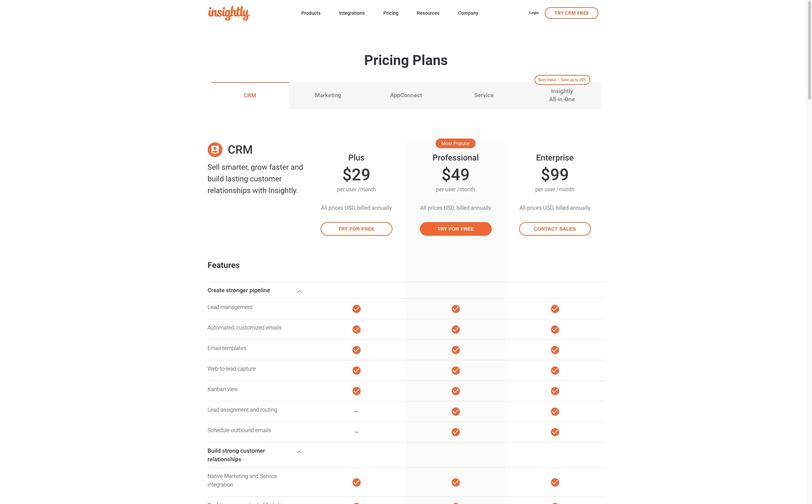 Task type: vqa. For each thing, say whether or not it's contained in the screenshot.
more inside the We're committed to your privacy. Insightly uses the information you provide to help us contact you about your request. You may unsubscribe from our communications at any time.  For more information, check out our Privacy Policy.
no



Task type: locate. For each thing, give the bounding box(es) containing it.
2 horizontal spatial per
[[535, 186, 543, 193]]

1 /month from the left
[[358, 186, 376, 193]]

to-
[[220, 366, 226, 372]]

usd, for 99
[[543, 205, 554, 211]]

professional
[[433, 153, 479, 163]]

try
[[555, 10, 564, 16], [338, 226, 348, 232], [437, 226, 447, 232]]

1 vertical spatial service
[[260, 473, 277, 480]]

most
[[441, 141, 452, 146]]

1 try for free link from the left
[[315, 222, 398, 253]]

1 horizontal spatial billed
[[457, 205, 470, 211]]

kanban
[[208, 386, 226, 393]]

3 per from the left
[[535, 186, 543, 193]]

try for "try crm free" button
[[555, 10, 564, 16]]

contact sales button
[[519, 222, 591, 236]]

2 horizontal spatial all prices usd, billed annually
[[519, 205, 590, 211]]

schedule
[[208, 427, 230, 434]]

3 annually from the left
[[570, 205, 590, 211]]

crm icon image
[[208, 142, 222, 157]]

$
[[342, 165, 352, 184], [442, 165, 451, 184], [541, 165, 550, 184]]

1 horizontal spatial $
[[442, 165, 451, 184]]

per inside $ 49 per user /month
[[436, 186, 444, 193]]

1 prices from the left
[[329, 205, 343, 211]]

0 horizontal spatial /month
[[358, 186, 376, 193]]

native
[[208, 473, 223, 480]]

usd,
[[345, 205, 356, 211], [444, 205, 455, 211], [543, 205, 554, 211]]

3 all from the left
[[519, 205, 526, 211]]

products
[[301, 10, 321, 16]]

0 horizontal spatial prices
[[329, 205, 343, 211]]

2 horizontal spatial annually
[[570, 205, 590, 211]]

2 vertical spatial crm
[[228, 143, 253, 156]]

billed down $ 29 per user /month
[[357, 205, 370, 211]]

$ for 99
[[541, 165, 550, 184]]

1 horizontal spatial service
[[475, 92, 494, 99]]

1 horizontal spatial per
[[436, 186, 444, 193]]

try for free for first try for free button from the right
[[437, 226, 474, 232]]

most popular
[[441, 141, 470, 146]]

user inside $ 49 per user /month
[[445, 186, 456, 193]]

appconnect
[[390, 92, 422, 99]]

0 vertical spatial customer
[[250, 175, 282, 183]]

relationships inside build strong customer relationships
[[208, 456, 241, 463]]

2 horizontal spatial billed
[[556, 205, 569, 211]]

1 try for free from the left
[[338, 226, 375, 232]]

usd, for 49
[[444, 205, 455, 211]]

0 horizontal spatial all
[[321, 205, 327, 211]]

best value – save up to 30%
[[539, 78, 586, 82]]

try inside "try crm free" button
[[555, 10, 564, 16]]

$ for 29
[[342, 165, 352, 184]]

user for 49
[[445, 186, 456, 193]]

2 per from the left
[[436, 186, 444, 193]]

try for first try for free button from the right
[[437, 226, 447, 232]]

1 vertical spatial pricing
[[364, 52, 409, 68]]

0 horizontal spatial for
[[349, 226, 360, 232]]

2 billed from the left
[[457, 205, 470, 211]]

customer up with
[[250, 175, 282, 183]]

1 all prices usd, billed annually from the left
[[321, 205, 392, 211]]

lead down kanban
[[208, 407, 219, 413]]

all for 49
[[420, 205, 426, 211]]

user down 99
[[545, 186, 555, 193]]

all prices usd, billed annually for 29
[[321, 205, 392, 211]]

crm inside button
[[565, 10, 576, 16]]

integrations
[[339, 10, 365, 16]]

create stronger pipeline
[[208, 287, 270, 294]]

1 try for free button from the left
[[321, 222, 392, 236]]

/month for 29
[[358, 186, 376, 193]]

emails right customized
[[266, 324, 282, 331]]

sales
[[559, 226, 576, 232]]

1 lead from the top
[[208, 304, 219, 310]]

customized
[[237, 324, 265, 331]]

0 vertical spatial marketing
[[315, 92, 341, 99]]

crm
[[565, 10, 576, 16], [244, 92, 256, 99], [228, 143, 253, 156]]

0 horizontal spatial user
[[346, 186, 357, 193]]

and inside sell smarter, grow faster and build lasting customer relationships with insightly.
[[291, 163, 303, 171]]

all
[[321, 205, 327, 211], [420, 205, 426, 211], [519, 205, 526, 211]]

user for 29
[[346, 186, 357, 193]]

customer
[[250, 175, 282, 183], [240, 447, 265, 454]]

1 horizontal spatial user
[[445, 186, 456, 193]]

all for 99
[[519, 205, 526, 211]]

relationships inside sell smarter, grow faster and build lasting customer relationships with insightly.
[[208, 186, 251, 195]]

$ down plus
[[342, 165, 352, 184]]

automated, customized emails
[[208, 324, 282, 331]]

0 horizontal spatial marketing
[[224, 473, 248, 480]]

1 horizontal spatial try
[[437, 226, 447, 232]]

usd, for 29
[[345, 205, 356, 211]]

user for 99
[[545, 186, 555, 193]]

2 /month from the left
[[457, 186, 475, 193]]

3 user from the left
[[545, 186, 555, 193]]

service
[[475, 92, 494, 99], [260, 473, 277, 480]]

build strong customer relationships
[[208, 447, 265, 463]]

billed for 49
[[457, 205, 470, 211]]

all prices usd, billed annually down $ 49 per user /month
[[420, 205, 491, 211]]

$ 99 per user /month
[[535, 165, 575, 193]]

usd, down $ 29 per user /month
[[345, 205, 356, 211]]

/month inside $ 49 per user /month
[[457, 186, 475, 193]]

1 horizontal spatial try for free button
[[420, 222, 492, 236]]

and left 'routing'
[[250, 407, 259, 413]]

2 horizontal spatial usd,
[[543, 205, 554, 211]]

marketing link
[[289, 82, 367, 110]]

schedule outbound emails
[[208, 427, 271, 434]]

1 horizontal spatial all
[[420, 205, 426, 211]]

1 for from the left
[[349, 226, 360, 232]]

2 prices from the left
[[428, 205, 443, 211]]

$ inside $ 49 per user /month
[[442, 165, 451, 184]]

all prices usd, billed annually
[[321, 205, 392, 211], [420, 205, 491, 211], [519, 205, 590, 211]]

per for 49
[[436, 186, 444, 193]]

3 prices from the left
[[527, 205, 542, 211]]

to
[[575, 78, 578, 82]]

2 free from the left
[[461, 226, 474, 232]]

1 horizontal spatial prices
[[428, 205, 443, 211]]

2 $ from the left
[[442, 165, 451, 184]]

0 vertical spatial lead
[[208, 304, 219, 310]]

$ for 49
[[442, 165, 451, 184]]

relationships
[[208, 186, 251, 195], [208, 456, 241, 463]]

0 horizontal spatial usd,
[[345, 205, 356, 211]]

free for 2nd try for free button from the right
[[361, 226, 375, 232]]

grow
[[251, 163, 267, 171]]

popular
[[454, 141, 470, 146]]

1 horizontal spatial marketing
[[315, 92, 341, 99]]

1 all from the left
[[321, 205, 327, 211]]

routing
[[260, 407, 277, 413]]

per for 99
[[535, 186, 543, 193]]

2 lead from the top
[[208, 407, 219, 413]]

1 vertical spatial and
[[250, 407, 259, 413]]

per inside $ 99 per user /month
[[535, 186, 543, 193]]

1 horizontal spatial try for free link
[[414, 222, 497, 253]]

0 horizontal spatial service
[[260, 473, 277, 480]]

login link
[[529, 10, 539, 16]]

and for routing
[[250, 407, 259, 413]]

/month for 99
[[557, 186, 575, 193]]

0 horizontal spatial billed
[[357, 205, 370, 211]]

$ inside $ 29 per user /month
[[342, 165, 352, 184]]

0 horizontal spatial all prices usd, billed annually
[[321, 205, 392, 211]]

user inside $ 99 per user /month
[[545, 186, 555, 193]]

1 vertical spatial lead
[[208, 407, 219, 413]]

/month inside $ 29 per user /month
[[358, 186, 376, 193]]

1 horizontal spatial try for free
[[437, 226, 474, 232]]

0 vertical spatial crm
[[565, 10, 576, 16]]

0 vertical spatial service
[[475, 92, 494, 99]]

emails right "outbound"
[[255, 427, 271, 434]]

annually for 29
[[372, 205, 392, 211]]

user down 29
[[346, 186, 357, 193]]

2 horizontal spatial try
[[555, 10, 564, 16]]

2 all prices usd, billed annually from the left
[[420, 205, 491, 211]]

1 usd, from the left
[[345, 205, 356, 211]]

3 usd, from the left
[[543, 205, 554, 211]]

1 horizontal spatial usd,
[[444, 205, 455, 211]]

per
[[337, 186, 345, 193], [436, 186, 444, 193], [535, 186, 543, 193]]

pricing
[[383, 10, 399, 16], [364, 52, 409, 68]]

relationships down strong
[[208, 456, 241, 463]]

0 vertical spatial emails
[[266, 324, 282, 331]]

2 horizontal spatial all
[[519, 205, 526, 211]]

0 horizontal spatial annually
[[372, 205, 392, 211]]

$ down enterprise
[[541, 165, 550, 184]]

2 horizontal spatial $
[[541, 165, 550, 184]]

3 $ from the left
[[541, 165, 550, 184]]

0 horizontal spatial try for free link
[[315, 222, 398, 253]]

billed up sales
[[556, 205, 569, 211]]

1 annually from the left
[[372, 205, 392, 211]]

user down 49
[[445, 186, 456, 193]]

emails for schedule outbound emails
[[255, 427, 271, 434]]

1 horizontal spatial annually
[[471, 205, 491, 211]]

kanban view
[[208, 386, 238, 393]]

3 billed from the left
[[556, 205, 569, 211]]

1 relationships from the top
[[208, 186, 251, 195]]

customer inside sell smarter, grow faster and build lasting customer relationships with insightly.
[[250, 175, 282, 183]]

billed
[[357, 205, 370, 211], [457, 205, 470, 211], [556, 205, 569, 211]]

free for first try for free button from the right
[[461, 226, 474, 232]]

0 horizontal spatial per
[[337, 186, 345, 193]]

/month down 99
[[557, 186, 575, 193]]

2 all from the left
[[420, 205, 426, 211]]

1 vertical spatial marketing
[[224, 473, 248, 480]]

2 vertical spatial and
[[249, 473, 258, 480]]

2 try for free from the left
[[437, 226, 474, 232]]

0 vertical spatial and
[[291, 163, 303, 171]]

faster
[[269, 163, 289, 171]]

and down build strong customer relationships
[[249, 473, 258, 480]]

2 usd, from the left
[[444, 205, 455, 211]]

relationships down lasting
[[208, 186, 251, 195]]

chevron up image
[[295, 287, 303, 296]]

free
[[361, 226, 375, 232], [461, 226, 474, 232]]

try for free
[[338, 226, 375, 232], [437, 226, 474, 232]]

1 per from the left
[[337, 186, 345, 193]]

/month down 29
[[358, 186, 376, 193]]

view
[[227, 386, 238, 393]]

for
[[349, 226, 360, 232], [449, 226, 459, 232]]

2 horizontal spatial user
[[545, 186, 555, 193]]

usd, up contact
[[543, 205, 554, 211]]

0 vertical spatial relationships
[[208, 186, 251, 195]]

0 horizontal spatial try for free button
[[321, 222, 392, 236]]

per for 29
[[337, 186, 345, 193]]

1 billed from the left
[[357, 205, 370, 211]]

/month
[[358, 186, 376, 193], [457, 186, 475, 193], [557, 186, 575, 193]]

1 vertical spatial relationships
[[208, 456, 241, 463]]

user inside $ 29 per user /month
[[346, 186, 357, 193]]

user
[[346, 186, 357, 193], [445, 186, 456, 193], [545, 186, 555, 193]]

1 horizontal spatial free
[[461, 226, 474, 232]]

2 annually from the left
[[471, 205, 491, 211]]

emails
[[266, 324, 282, 331], [255, 427, 271, 434]]

0 horizontal spatial try
[[338, 226, 348, 232]]

/month inside $ 99 per user /month
[[557, 186, 575, 193]]

3 /month from the left
[[557, 186, 575, 193]]

/month for 49
[[457, 186, 475, 193]]

lead down create
[[208, 304, 219, 310]]

all prices usd, billed annually for 49
[[420, 205, 491, 211]]

1 free from the left
[[361, 226, 375, 232]]

1 vertical spatial emails
[[255, 427, 271, 434]]

and right faster
[[291, 163, 303, 171]]

try for free for 2nd try for free button from the right
[[338, 226, 375, 232]]

2 relationships from the top
[[208, 456, 241, 463]]

2 horizontal spatial prices
[[527, 205, 542, 211]]

lead for lead management
[[208, 304, 219, 310]]

1 vertical spatial crm
[[244, 92, 256, 99]]

lead
[[226, 366, 236, 372]]

try for free button
[[321, 222, 392, 236], [420, 222, 492, 236]]

$ down professional
[[442, 165, 451, 184]]

0 horizontal spatial free
[[361, 226, 375, 232]]

1 vertical spatial customer
[[240, 447, 265, 454]]

insightly all-in-one
[[549, 88, 575, 103]]

try crm free button
[[545, 7, 599, 19]]

contact sales
[[534, 226, 576, 232]]

smarter,
[[222, 163, 249, 171]]

1 $ from the left
[[342, 165, 352, 184]]

3 all prices usd, billed annually from the left
[[519, 205, 590, 211]]

1 user from the left
[[346, 186, 357, 193]]

usd, down $ 49 per user /month
[[444, 205, 455, 211]]

insightly
[[551, 88, 573, 95]]

0 horizontal spatial try for free
[[338, 226, 375, 232]]

all prices usd, billed annually up the contact sales button
[[519, 205, 590, 211]]

$ inside $ 99 per user /month
[[541, 165, 550, 184]]

0 horizontal spatial $
[[342, 165, 352, 184]]

all prices usd, billed annually down $ 29 per user /month
[[321, 205, 392, 211]]

2 user from the left
[[445, 186, 456, 193]]

/month down 49
[[457, 186, 475, 193]]

1 horizontal spatial all prices usd, billed annually
[[420, 205, 491, 211]]

1 horizontal spatial /month
[[457, 186, 475, 193]]

lead
[[208, 304, 219, 310], [208, 407, 219, 413]]

1 horizontal spatial for
[[449, 226, 459, 232]]

marketing
[[315, 92, 341, 99], [224, 473, 248, 480]]

customer right strong
[[240, 447, 265, 454]]

marketing inside products and bundles tab list
[[315, 92, 341, 99]]

service inside products and bundles tab list
[[475, 92, 494, 99]]

and inside the native marketing and service integration
[[249, 473, 258, 480]]

billed down $ 49 per user /month
[[457, 205, 470, 211]]

annually
[[372, 205, 392, 211], [471, 205, 491, 211], [570, 205, 590, 211]]

2 horizontal spatial /month
[[557, 186, 575, 193]]

per inside $ 29 per user /month
[[337, 186, 345, 193]]

0 vertical spatial pricing
[[383, 10, 399, 16]]



Task type: describe. For each thing, give the bounding box(es) containing it.
company
[[458, 10, 478, 16]]

$ 49 per user /month
[[436, 165, 475, 193]]

try crm free
[[555, 10, 589, 16]]

one
[[565, 96, 575, 103]]

billed for 29
[[357, 205, 370, 211]]

appconnect link
[[367, 82, 445, 110]]

strong
[[222, 447, 239, 454]]

2 try for free link from the left
[[414, 222, 497, 253]]

up
[[570, 78, 574, 82]]

integration
[[208, 482, 233, 488]]

resources
[[417, 10, 440, 16]]

contact sales link
[[514, 222, 596, 253]]

annually for 49
[[471, 205, 491, 211]]

prices for 49
[[428, 205, 443, 211]]

build
[[208, 175, 224, 183]]

stronger
[[226, 287, 248, 294]]

resources link
[[417, 9, 440, 18]]

value
[[547, 78, 557, 82]]

lead for lead assignment and routing
[[208, 407, 219, 413]]

native marketing and service integration
[[208, 473, 277, 488]]

pipeline
[[249, 287, 270, 294]]

annually for 99
[[570, 205, 590, 211]]

service inside the native marketing and service integration
[[260, 473, 277, 480]]

prices for 29
[[329, 205, 343, 211]]

insightly logo link
[[208, 6, 290, 21]]

management
[[221, 304, 253, 310]]

web-to-lead capture
[[208, 366, 256, 372]]

insightly logo image
[[208, 6, 250, 21]]

billed for 99
[[556, 205, 569, 211]]

company link
[[458, 9, 478, 18]]

29
[[352, 165, 370, 184]]

email templates
[[208, 345, 246, 352]]

integrations link
[[339, 9, 365, 18]]

99
[[550, 165, 569, 184]]

free
[[577, 10, 589, 16]]

–
[[557, 78, 560, 82]]

web-
[[208, 366, 220, 372]]

plans
[[413, 52, 448, 68]]

build
[[208, 447, 221, 454]]

enterprise
[[536, 153, 574, 163]]

templates
[[222, 345, 246, 352]]

customer inside build strong customer relationships
[[240, 447, 265, 454]]

49
[[451, 165, 470, 184]]

emails for automated, customized emails
[[266, 324, 282, 331]]

2 try for free button from the left
[[420, 222, 492, 236]]

sell smarter, grow faster and build lasting customer relationships with insightly.
[[208, 163, 303, 195]]

save
[[561, 78, 569, 82]]

email
[[208, 345, 221, 352]]

lead assignment and routing
[[208, 407, 277, 413]]

try crm free link
[[545, 7, 599, 19]]

and for service
[[249, 473, 258, 480]]

pricing plans
[[364, 52, 448, 68]]

login
[[529, 11, 539, 15]]

pricing for pricing plans
[[364, 52, 409, 68]]

automated,
[[208, 324, 235, 331]]

all for 29
[[321, 205, 327, 211]]

prices for 99
[[527, 205, 542, 211]]

outbound
[[231, 427, 254, 434]]

create
[[208, 287, 225, 294]]

features
[[208, 260, 240, 270]]

with
[[253, 186, 267, 195]]

lasting
[[226, 175, 248, 183]]

$ 29 per user /month
[[337, 165, 376, 193]]

in-
[[558, 96, 565, 103]]

try for 2nd try for free button from the right
[[338, 226, 348, 232]]

lead management
[[208, 304, 253, 310]]

chevron up image
[[295, 448, 303, 456]]

pricing for pricing
[[383, 10, 399, 16]]

best
[[539, 78, 546, 82]]

insightly.
[[268, 186, 298, 195]]

crm link
[[211, 82, 289, 110]]

products and bundles tab list
[[211, 75, 601, 110]]

service link
[[445, 82, 523, 110]]

30%
[[579, 78, 586, 82]]

crm inside products and bundles tab list
[[244, 92, 256, 99]]

all-
[[549, 96, 558, 103]]

capture
[[238, 366, 256, 372]]

pricing link
[[383, 9, 399, 18]]

sell
[[208, 163, 220, 171]]

2 for from the left
[[449, 226, 459, 232]]

marketing inside the native marketing and service integration
[[224, 473, 248, 480]]

plus
[[348, 153, 365, 163]]

contact
[[534, 226, 558, 232]]

all prices usd, billed annually for 99
[[519, 205, 590, 211]]

products link
[[301, 9, 321, 18]]

assignment
[[221, 407, 249, 413]]



